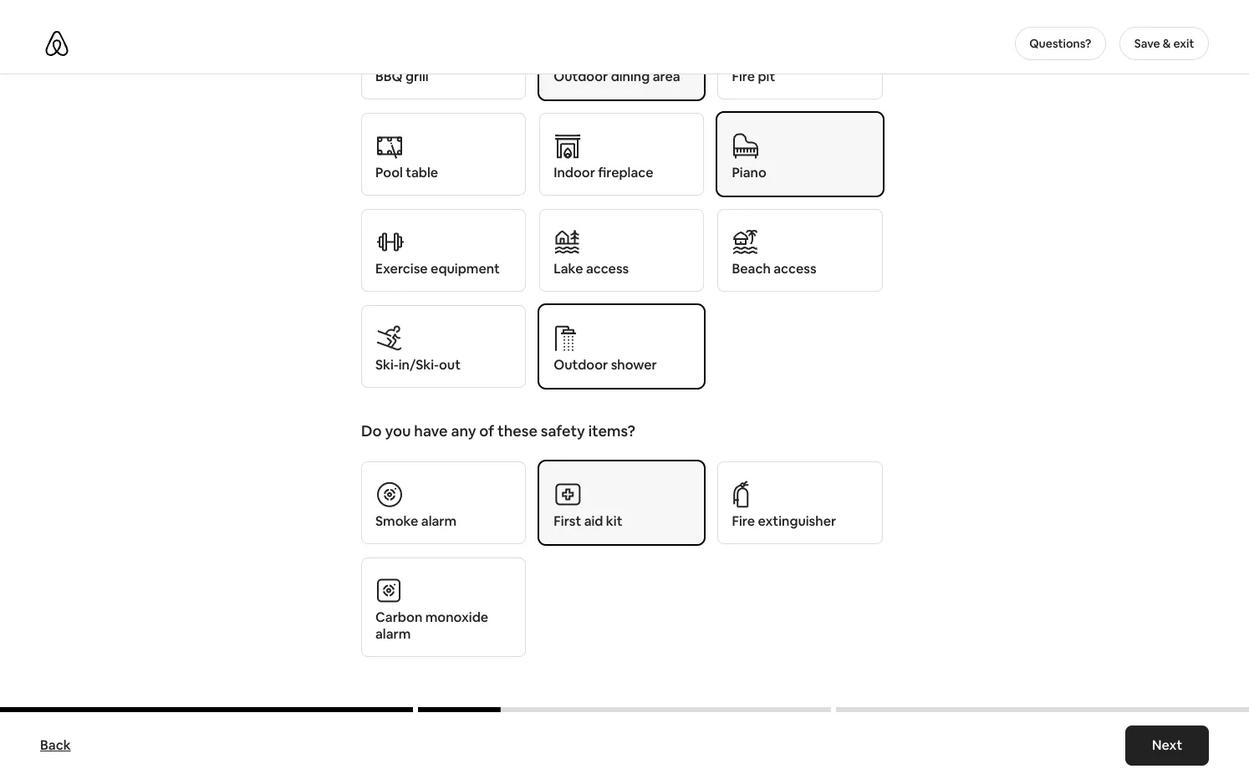 Task type: locate. For each thing, give the bounding box(es) containing it.
1 fire from the top
[[732, 68, 756, 85]]

outdoor left shower
[[554, 356, 608, 374]]

lake access
[[554, 260, 629, 278]]

alarm inside smoke alarm button
[[421, 513, 457, 530]]

2 outdoor from the top
[[554, 356, 608, 374]]

access right beach
[[774, 260, 817, 278]]

2 access from the left
[[774, 260, 817, 278]]

outdoor inside button
[[554, 68, 608, 85]]

carbon
[[376, 609, 423, 627]]

0 horizontal spatial access
[[586, 260, 629, 278]]

0 vertical spatial alarm
[[421, 513, 457, 530]]

do you have any of these safety items?
[[361, 422, 636, 441]]

outdoor for outdoor dining area
[[554, 68, 608, 85]]

Piano button
[[718, 113, 883, 196]]

smoke
[[376, 513, 419, 530]]

piano
[[732, 164, 767, 182]]

access
[[586, 260, 629, 278], [774, 260, 817, 278]]

access right lake on the top left of page
[[586, 260, 629, 278]]

1 outdoor from the top
[[554, 68, 608, 85]]

in/ski-
[[399, 356, 439, 374]]

table
[[406, 164, 438, 182]]

fire inside button
[[732, 513, 756, 530]]

these
[[498, 422, 538, 441]]

save & exit
[[1135, 36, 1195, 51]]

alarm
[[421, 513, 457, 530], [376, 626, 411, 643]]

access for beach access
[[774, 260, 817, 278]]

alarm left monoxide
[[376, 626, 411, 643]]

Indoor fireplace button
[[540, 113, 705, 196]]

0 vertical spatial outdoor
[[554, 68, 608, 85]]

safety
[[541, 422, 586, 441]]

Ski-in/Ski-out button
[[361, 305, 526, 388]]

out
[[439, 356, 461, 374]]

1 vertical spatial outdoor
[[554, 356, 608, 374]]

fire left pit
[[732, 68, 756, 85]]

dining
[[611, 68, 650, 85]]

pool table
[[376, 164, 438, 182]]

1 vertical spatial fire
[[732, 513, 756, 530]]

fire for fire extinguisher
[[732, 513, 756, 530]]

fire for fire pit
[[732, 68, 756, 85]]

questions? button
[[1015, 27, 1107, 60]]

1 horizontal spatial alarm
[[421, 513, 457, 530]]

pit
[[758, 68, 776, 85]]

Beach access button
[[718, 209, 883, 292]]

1 access from the left
[[586, 260, 629, 278]]

smoke alarm
[[376, 513, 457, 530]]

next
[[1153, 737, 1183, 755]]

fire inside button
[[732, 68, 756, 85]]

0 vertical spatial fire
[[732, 68, 756, 85]]

fire left extinguisher
[[732, 513, 756, 530]]

save
[[1135, 36, 1161, 51]]

Pool table button
[[361, 113, 526, 196]]

outdoor inside button
[[554, 356, 608, 374]]

First aid kit button
[[540, 462, 705, 545]]

0 horizontal spatial alarm
[[376, 626, 411, 643]]

outdoor
[[554, 68, 608, 85], [554, 356, 608, 374]]

first aid kit
[[554, 513, 623, 530]]

items?
[[589, 422, 636, 441]]

2 fire from the top
[[732, 513, 756, 530]]

Outdoor shower button
[[540, 305, 705, 388]]

1 horizontal spatial access
[[774, 260, 817, 278]]

1 vertical spatial alarm
[[376, 626, 411, 643]]

outdoor left dining
[[554, 68, 608, 85]]

fireplace
[[598, 164, 654, 182]]

fire
[[732, 68, 756, 85], [732, 513, 756, 530]]

first
[[554, 513, 582, 530]]

alarm right smoke in the left bottom of the page
[[421, 513, 457, 530]]

of
[[480, 422, 495, 441]]

bbq
[[376, 68, 403, 85]]



Task type: describe. For each thing, give the bounding box(es) containing it.
shower
[[611, 356, 657, 374]]

lake
[[554, 260, 584, 278]]

questions?
[[1030, 36, 1092, 51]]

next button
[[1126, 726, 1210, 766]]

kit
[[606, 513, 623, 530]]

&
[[1163, 36, 1172, 51]]

aid
[[584, 513, 604, 530]]

outdoor shower
[[554, 356, 657, 374]]

indoor
[[554, 164, 596, 182]]

save & exit button
[[1120, 27, 1210, 60]]

Outdoor dining area button
[[540, 17, 705, 100]]

any
[[451, 422, 476, 441]]

ski-in/ski-out
[[376, 356, 461, 374]]

do
[[361, 422, 382, 441]]

back
[[40, 737, 71, 755]]

bbq grill
[[376, 68, 429, 85]]

beach access
[[732, 260, 817, 278]]

fire pit
[[732, 68, 776, 85]]

exit
[[1174, 36, 1195, 51]]

Smoke alarm button
[[361, 462, 526, 545]]

Fire pit button
[[718, 17, 883, 100]]

alarm inside carbon monoxide alarm
[[376, 626, 411, 643]]

Fire extinguisher button
[[718, 462, 883, 545]]

grill
[[406, 68, 429, 85]]

beach
[[732, 260, 771, 278]]

carbon monoxide alarm
[[376, 609, 489, 643]]

extinguisher
[[758, 513, 837, 530]]

BBQ grill button
[[361, 17, 526, 100]]

Carbon monoxide alarm button
[[361, 558, 526, 658]]

Exercise equipment button
[[361, 209, 526, 292]]

pool
[[376, 164, 403, 182]]

monoxide
[[426, 609, 489, 627]]

fire extinguisher
[[732, 513, 837, 530]]

equipment
[[431, 260, 500, 278]]

outdoor dining area
[[554, 68, 681, 85]]

you
[[385, 422, 411, 441]]

back button
[[32, 730, 79, 763]]

exercise equipment
[[376, 260, 500, 278]]

exercise
[[376, 260, 428, 278]]

have
[[414, 422, 448, 441]]

ski-
[[376, 356, 399, 374]]

access for lake access
[[586, 260, 629, 278]]

indoor fireplace
[[554, 164, 654, 182]]

area
[[653, 68, 681, 85]]

outdoor for outdoor shower
[[554, 356, 608, 374]]

Lake access button
[[540, 209, 705, 292]]



Task type: vqa. For each thing, say whether or not it's contained in the screenshot.
CASA
no



